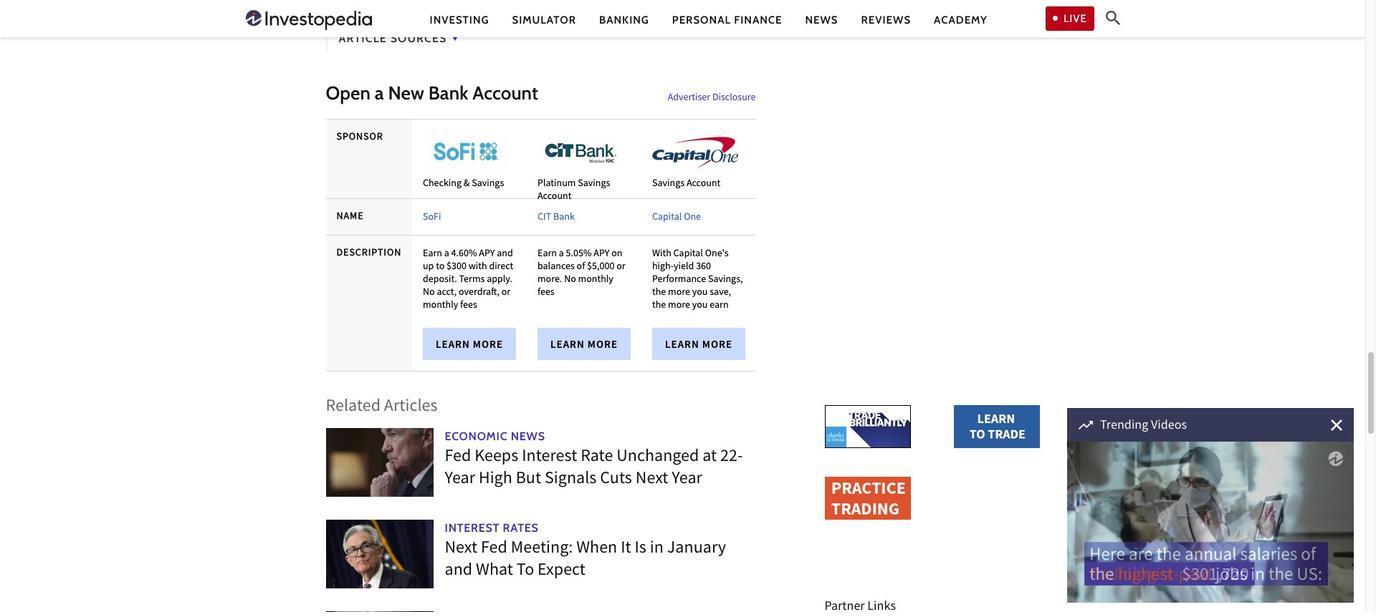 Task type: vqa. For each thing, say whether or not it's contained in the screenshot.
OUR TOP PICKS FOR JANUARY:
no



Task type: locate. For each thing, give the bounding box(es) containing it.
live link
[[1046, 6, 1094, 31]]

investing link
[[430, 13, 489, 28]]

next left 'to'
[[445, 536, 477, 562]]

advertiser disclosure
[[668, 90, 756, 106]]

disclosure
[[712, 90, 756, 106]]

0 horizontal spatial fed
[[445, 445, 471, 471]]

0 vertical spatial fed
[[445, 445, 471, 471]]

fed keeps interest rate unchanged at 22- year high but signals cuts next year link
[[326, 422, 756, 509]]

fed inside fed keeps interest rate unchanged at 22- year high but signals cuts next year
[[445, 445, 471, 471]]

fed left 'to'
[[481, 536, 507, 562]]

next
[[636, 467, 668, 493], [445, 536, 477, 562]]

fed
[[445, 445, 471, 471], [481, 536, 507, 562]]

related
[[326, 395, 381, 421]]

year
[[445, 467, 475, 493], [672, 467, 702, 493]]

article sources
[[339, 32, 447, 45]]

fed left keeps
[[445, 445, 471, 471]]

year left high
[[445, 467, 475, 493]]

0 vertical spatial next
[[636, 467, 668, 493]]

1 horizontal spatial next
[[636, 467, 668, 493]]

name
[[336, 210, 364, 225]]

advertiser
[[668, 90, 710, 106]]

fed keeps interest rate unchanged at 22- year high but signals cuts next year
[[445, 445, 743, 493]]

search image
[[1106, 11, 1120, 25]]

0 horizontal spatial next
[[445, 536, 477, 562]]

videos
[[1151, 417, 1187, 436]]

reviews
[[861, 13, 911, 26]]

when
[[576, 536, 617, 562]]

is
[[635, 536, 646, 562]]

1 horizontal spatial year
[[672, 467, 702, 493]]

open a new bank account
[[326, 82, 538, 105]]

banking link
[[599, 13, 649, 28]]

interest
[[522, 445, 577, 471]]

trending image
[[1079, 421, 1093, 430]]

sources
[[390, 32, 447, 45]]

advertiser disclosure button
[[668, 85, 756, 111]]

unchanged
[[617, 445, 699, 471]]

advertisement region
[[412, 119, 527, 372], [527, 119, 641, 372], [641, 119, 756, 372], [825, 406, 911, 449], [954, 406, 1040, 449], [825, 478, 911, 521]]

investopedia homepage image
[[245, 9, 372, 32]]

next right cuts
[[636, 467, 668, 493]]

1 vertical spatial fed
[[481, 536, 507, 562]]

account
[[473, 82, 538, 105]]

rate
[[581, 445, 613, 471]]

personal
[[672, 13, 731, 26]]

next fed meeting: when it is in january and what to expect
[[445, 536, 726, 585]]

simulator link
[[512, 13, 576, 28]]

0 horizontal spatial year
[[445, 467, 475, 493]]

to
[[517, 559, 534, 585]]

2 year from the left
[[672, 467, 702, 493]]

high
[[479, 467, 512, 493]]

1 horizontal spatial fed
[[481, 536, 507, 562]]

year left at
[[672, 467, 702, 493]]

1 vertical spatial next
[[445, 536, 477, 562]]



Task type: describe. For each thing, give the bounding box(es) containing it.
live
[[1064, 12, 1087, 25]]

next inside fed keeps interest rate unchanged at 22- year high but signals cuts next year
[[636, 467, 668, 493]]

federal reserve board chairman jerome powell image
[[326, 514, 433, 595]]

personal finance
[[672, 13, 782, 26]]

investing
[[430, 13, 489, 26]]

in
[[650, 536, 664, 562]]

news
[[805, 13, 838, 26]]

banking
[[599, 13, 649, 26]]

academy
[[934, 13, 988, 26]]

close image
[[1331, 420, 1342, 431]]

1 year from the left
[[445, 467, 475, 493]]

articles
[[384, 395, 438, 421]]

federal reserve chair jerome powell image
[[326, 422, 433, 503]]

next fed meeting: when it is in january and what to expect link
[[326, 514, 756, 600]]

simulator
[[512, 13, 576, 26]]

bank
[[428, 82, 468, 105]]

related articles
[[326, 395, 438, 421]]

sponsor
[[336, 130, 383, 146]]

description
[[336, 246, 402, 262]]

fed inside the next fed meeting: when it is in january and what to expect
[[481, 536, 507, 562]]

cuts
[[600, 467, 632, 493]]

next inside the next fed meeting: when it is in january and what to expect
[[445, 536, 477, 562]]

academy link
[[934, 13, 988, 28]]

article
[[339, 32, 387, 45]]

video player application
[[1067, 442, 1354, 603]]

expect
[[538, 559, 586, 585]]

january
[[667, 536, 726, 562]]

but
[[516, 467, 541, 493]]

open
[[326, 82, 370, 105]]

finance
[[734, 13, 782, 26]]

at
[[703, 445, 717, 471]]

what
[[476, 559, 513, 585]]

new
[[388, 82, 424, 105]]

reviews link
[[861, 13, 911, 28]]

it
[[621, 536, 631, 562]]

a
[[375, 82, 384, 105]]

meeting:
[[511, 536, 573, 562]]

signals
[[545, 467, 597, 493]]

keeps
[[475, 445, 518, 471]]

trending videos
[[1100, 417, 1187, 436]]

22-
[[720, 445, 743, 471]]

and
[[445, 559, 472, 585]]

personal finance link
[[672, 13, 782, 28]]

trending
[[1100, 417, 1148, 436]]

news link
[[805, 13, 838, 28]]



